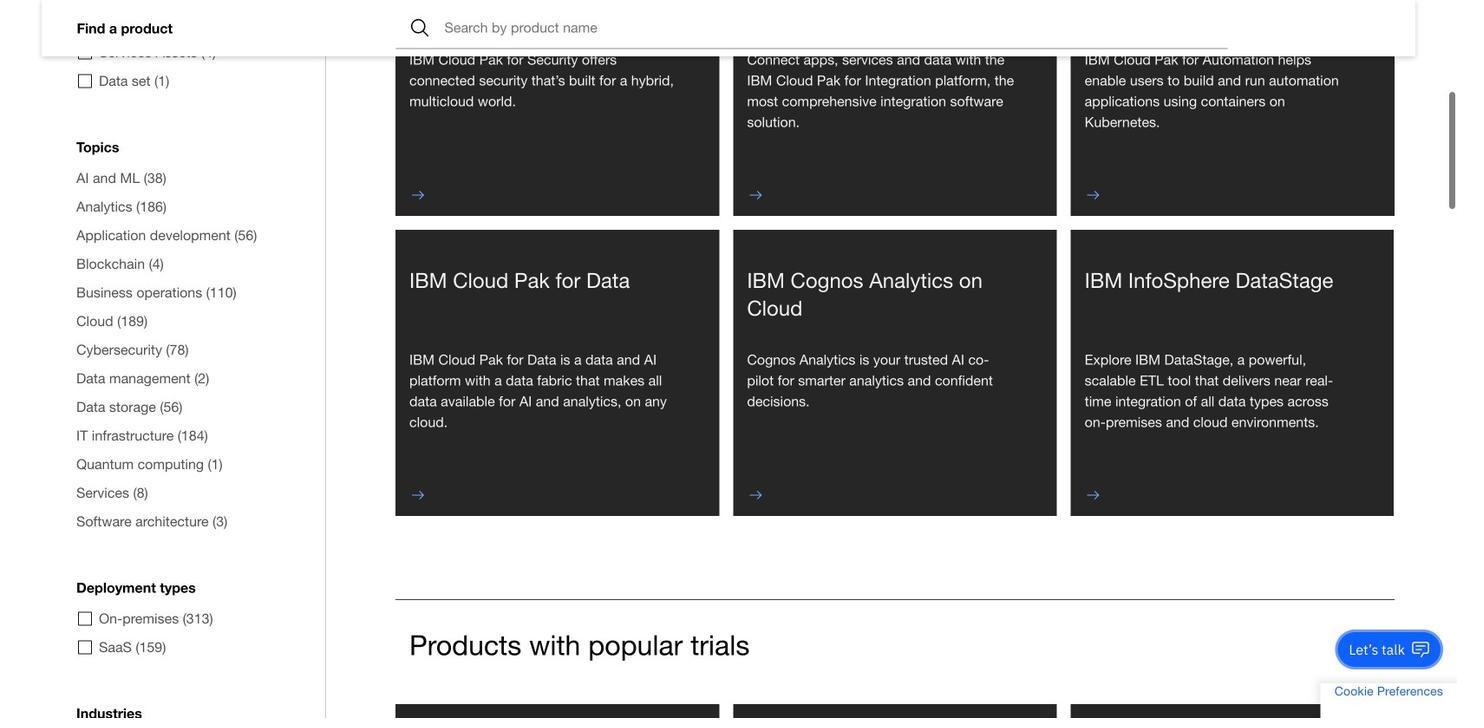 Task type: locate. For each thing, give the bounding box(es) containing it.
search element
[[396, 7, 1228, 49]]

Search text field
[[396, 7, 1228, 49]]



Task type: vqa. For each thing, say whether or not it's contained in the screenshot.
'download_white' icon
no



Task type: describe. For each thing, give the bounding box(es) containing it.
let's talk element
[[1349, 640, 1405, 659]]



